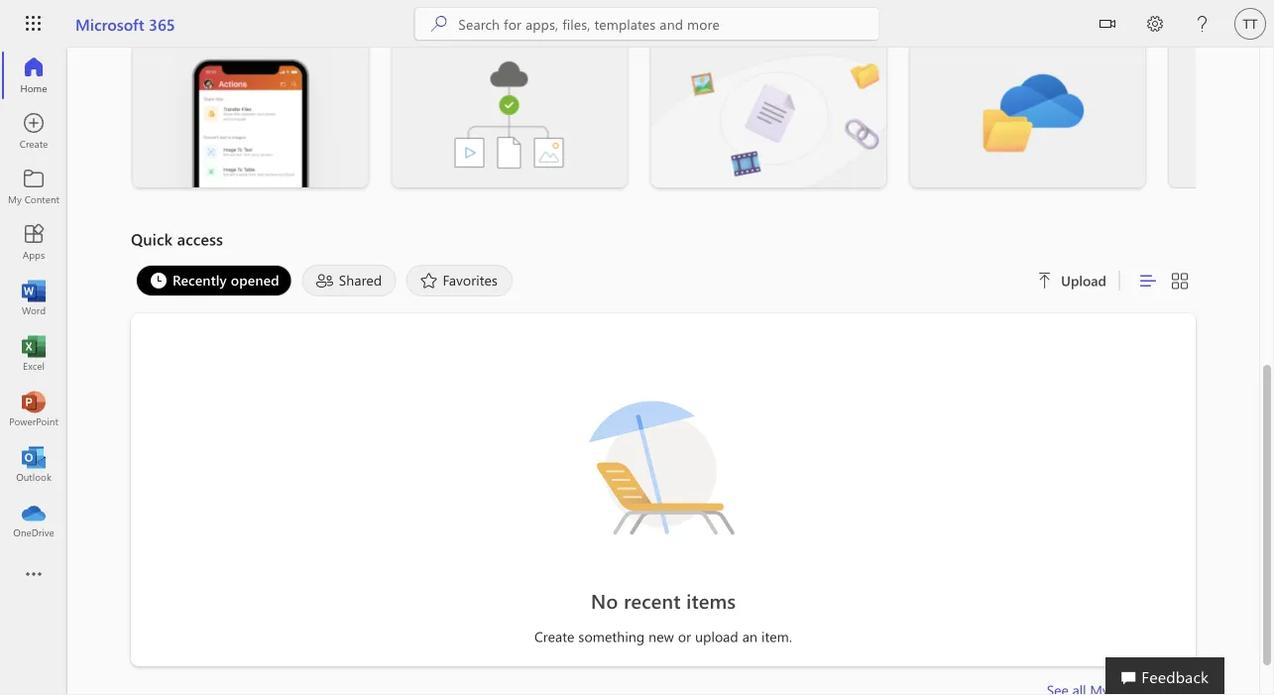 Task type: describe. For each thing, give the bounding box(es) containing it.
quick access
[[131, 228, 223, 249]]

no recent items status
[[397, 587, 930, 615]]

upload
[[695, 627, 738, 645]]

item.
[[761, 627, 792, 645]]

create
[[534, 627, 575, 645]]

opened
[[231, 271, 279, 289]]

Search box. Suggestions appear as you type. search field
[[458, 8, 879, 40]]

microsoft 365
[[75, 13, 175, 34]]

create something new or upload an item. status
[[397, 627, 930, 646]]

my content image
[[24, 176, 44, 196]]


[[1037, 273, 1053, 289]]

recently opened
[[173, 271, 279, 289]]

 upload
[[1037, 271, 1107, 290]]

tab list containing recently opened
[[131, 265, 1013, 296]]

save files to the cloud image
[[392, 41, 627, 187]]

outlook image
[[24, 454, 44, 474]]

microsoft
[[75, 13, 144, 34]]

something
[[578, 627, 645, 645]]

powerpoint image
[[24, 399, 44, 418]]

microsoft 365 banner
[[0, 0, 1274, 51]]

no
[[591, 587, 618, 614]]

get started with onedrive image
[[910, 41, 1145, 187]]

recently opened element
[[136, 265, 292, 296]]

items
[[686, 587, 736, 614]]



Task type: locate. For each thing, give the bounding box(es) containing it.
tab list
[[131, 265, 1013, 296]]

create something new or upload an item.
[[534, 627, 792, 645]]

get the microsoft 365 mobile app image
[[133, 41, 368, 187]]

tt button
[[1227, 0, 1274, 48]]

recently
[[173, 271, 227, 289]]

shared element
[[302, 265, 396, 296]]

favorites element
[[406, 265, 513, 296]]

empty state icon image
[[574, 377, 753, 555]]

view more apps image
[[24, 565, 44, 585]]


[[1100, 16, 1115, 32]]

or
[[678, 627, 691, 645]]

shared tab
[[297, 265, 401, 296]]

onedrive image
[[24, 510, 44, 529]]

home image
[[24, 65, 44, 85]]

none search field inside microsoft 365 banner
[[415, 8, 879, 40]]

navigation
[[0, 48, 67, 547]]

no recent items
[[591, 587, 736, 614]]

 button
[[1084, 0, 1131, 51]]

None search field
[[415, 8, 879, 40]]

shared
[[339, 271, 382, 289]]

365
[[149, 13, 175, 34]]

new
[[649, 627, 674, 645]]

an
[[742, 627, 758, 645]]

recently opened tab
[[131, 265, 297, 296]]

share a file image
[[651, 41, 886, 187]]

quick
[[131, 228, 173, 249]]

feedback
[[1142, 665, 1209, 687]]

tt
[[1243, 16, 1258, 31]]

create image
[[24, 121, 44, 141]]

upload
[[1061, 271, 1107, 290]]

apps image
[[24, 232, 44, 252]]

access
[[177, 228, 223, 249]]

feedback button
[[1106, 657, 1225, 695]]

favorites tab
[[401, 265, 518, 296]]

excel image
[[24, 343, 44, 363]]

recent
[[624, 587, 681, 614]]

word image
[[24, 288, 44, 307]]

favorites
[[443, 271, 498, 289]]



Task type: vqa. For each thing, say whether or not it's contained in the screenshot.
first 'tab' from left
no



